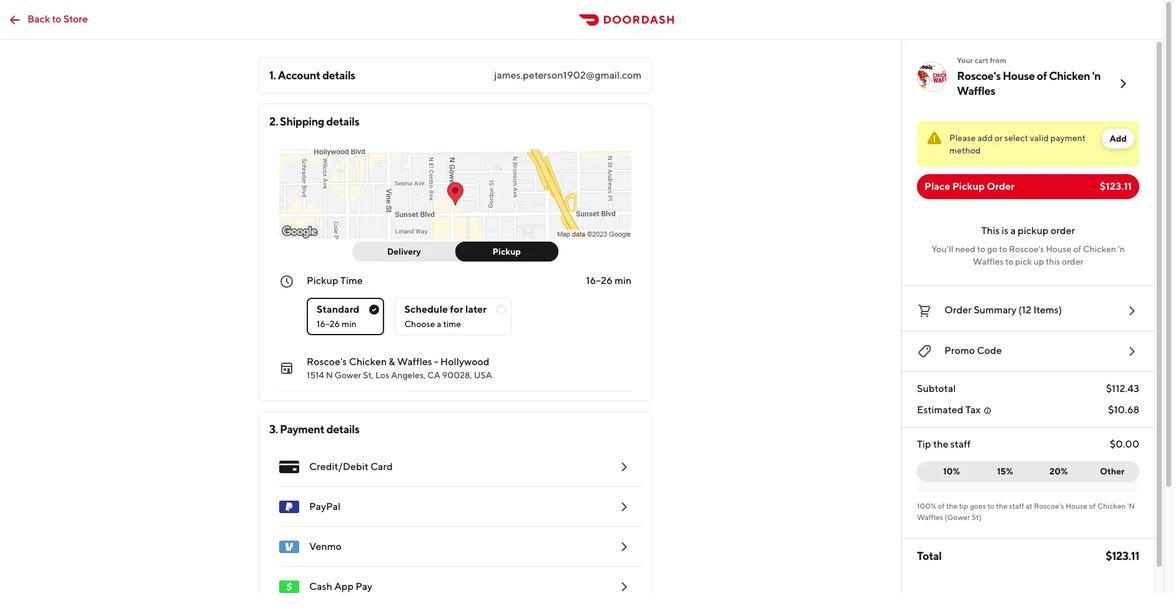 Task type: vqa. For each thing, say whether or not it's contained in the screenshot.
roscoe's inside the 100% of the tip goes to the staff at Roscoe's House of Chicken 'N Waffles (Gower St)
yes



Task type: describe. For each thing, give the bounding box(es) containing it.
to left pick
[[1006, 257, 1014, 267]]

subtotal
[[917, 383, 956, 395]]

show menu image
[[279, 457, 299, 477]]

tip the staff
[[917, 439, 971, 451]]

angeles,
[[391, 371, 426, 381]]

waffles inside roscoe's house of chicken 'n waffles
[[957, 84, 996, 97]]

place pickup order
[[925, 181, 1015, 192]]

(gower
[[945, 513, 971, 522]]

0 vertical spatial 16–26
[[586, 275, 613, 287]]

add new payment method image for credit/debit card
[[617, 460, 632, 475]]

of left 'n
[[1089, 502, 1096, 511]]

n
[[326, 371, 333, 381]]

your cart from
[[957, 56, 1007, 65]]

pickup for pickup
[[493, 247, 521, 257]]

0 vertical spatial $123.11
[[1100, 181, 1132, 192]]

'n inside roscoe's house of chicken 'n waffles
[[1092, 69, 1101, 82]]

usa
[[474, 371, 492, 381]]

add new payment method image for cash app pay
[[617, 580, 632, 594]]

to right go
[[999, 244, 1008, 254]]

go
[[987, 244, 998, 254]]

waffles inside the 100% of the tip goes to the staff at roscoe's house of chicken 'n waffles (gower st)
[[917, 513, 944, 522]]

details for 3. payment details
[[326, 423, 360, 436]]

is
[[1002, 225, 1009, 237]]

'n
[[1128, 502, 1135, 511]]

10%
[[943, 467, 960, 477]]

paypal
[[309, 501, 341, 513]]

roscoe's inside 'roscoe's chicken & waffles - hollywood 1514 n gower st,  los angeles,  ca 90028,  usa'
[[307, 356, 347, 368]]

3. payment
[[269, 423, 324, 436]]

min inside option
[[342, 319, 357, 329]]

$10.68
[[1109, 404, 1140, 416]]

this
[[1046, 257, 1061, 267]]

delivery
[[387, 247, 421, 257]]

Pickup radio
[[455, 242, 559, 262]]

you'll need to go to roscoe's house of chicken 'n waffles to pick up this order
[[932, 244, 1125, 267]]

$0.00
[[1110, 439, 1140, 451]]

pickup
[[1018, 225, 1049, 237]]

90028,
[[442, 371, 472, 381]]

total
[[917, 550, 942, 563]]

choose a time
[[405, 319, 461, 329]]

need
[[956, 244, 976, 254]]

back
[[27, 13, 50, 25]]

los
[[376, 371, 389, 381]]

0 horizontal spatial staff
[[951, 439, 971, 451]]

1. account details
[[269, 69, 355, 82]]

at
[[1026, 502, 1033, 511]]

or
[[995, 133, 1003, 143]]

the right tip on the right bottom of page
[[933, 439, 949, 451]]

house inside 'you'll need to go to roscoe's house of chicken 'n waffles to pick up this order'
[[1046, 244, 1072, 254]]

1. account
[[269, 69, 320, 82]]

1 vertical spatial 16–26 min
[[317, 319, 357, 329]]

schedule for later
[[405, 304, 487, 316]]

tax
[[966, 404, 981, 416]]

of inside 'you'll need to go to roscoe's house of chicken 'n waffles to pick up this order'
[[1074, 244, 1082, 254]]

option group containing standard
[[307, 288, 632, 336]]

time
[[443, 319, 461, 329]]

of right 100%
[[938, 502, 945, 511]]

other
[[1100, 467, 1125, 477]]

this is a pickup order
[[982, 225, 1075, 237]]

pickup time
[[307, 275, 363, 287]]

gower
[[335, 371, 361, 381]]

back to store
[[27, 13, 88, 25]]

credit/debit
[[309, 461, 369, 473]]

status containing please add or select valid payment method
[[917, 121, 1140, 167]]

credit/debit card
[[309, 461, 393, 473]]

code
[[977, 345, 1002, 357]]

card
[[370, 461, 393, 473]]

roscoe's chicken & waffles - hollywood 1514 n gower st,  los angeles,  ca 90028,  usa
[[307, 356, 492, 381]]

order inside button
[[945, 304, 972, 316]]

items)
[[1034, 304, 1062, 316]]

10% button
[[917, 462, 979, 482]]

hollywood
[[441, 356, 490, 368]]

method
[[950, 146, 981, 156]]

0 vertical spatial order
[[1051, 225, 1075, 237]]

to inside the 100% of the tip goes to the staff at roscoe's house of chicken 'n waffles (gower st)
[[988, 502, 995, 511]]

james.peterson1902@gmail.com
[[494, 69, 642, 81]]

your
[[957, 56, 973, 65]]

chicken inside roscoe's house of chicken 'n waffles
[[1049, 69, 1091, 82]]

to left go
[[978, 244, 986, 254]]

cart
[[975, 56, 989, 65]]

select
[[1005, 133, 1029, 143]]

st)
[[972, 513, 982, 522]]

100%
[[917, 502, 937, 511]]

summary
[[974, 304, 1017, 316]]

15%
[[997, 467, 1014, 477]]

2 horizontal spatial pickup
[[953, 181, 985, 192]]

0 vertical spatial order
[[987, 181, 1015, 192]]



Task type: locate. For each thing, give the bounding box(es) containing it.
1 vertical spatial add new payment method image
[[617, 500, 632, 515]]

house inside roscoe's house of chicken 'n waffles
[[1003, 69, 1035, 82]]

promo
[[945, 345, 975, 357]]

waffles inside 'roscoe's chicken & waffles - hollywood 1514 n gower st,  los angeles,  ca 90028,  usa'
[[397, 356, 432, 368]]

tip amount option group
[[917, 462, 1140, 482]]

2. shipping
[[269, 115, 324, 128]]

valid
[[1030, 133, 1049, 143]]

house inside the 100% of the tip goes to the staff at roscoe's house of chicken 'n waffles (gower st)
[[1066, 502, 1088, 511]]

details
[[322, 69, 355, 82], [326, 115, 359, 128], [326, 423, 360, 436]]

of
[[1037, 69, 1047, 82], [1074, 244, 1082, 254], [938, 502, 945, 511], [1089, 502, 1096, 511]]

16–26 min
[[586, 275, 632, 287], [317, 319, 357, 329]]

0 vertical spatial 'n
[[1092, 69, 1101, 82]]

roscoe's inside the 100% of the tip goes to the staff at roscoe's house of chicken 'n waffles (gower st)
[[1034, 502, 1064, 511]]

0 horizontal spatial order
[[945, 304, 972, 316]]

0 vertical spatial 16–26 min
[[586, 275, 632, 287]]

1 vertical spatial staff
[[1009, 502, 1025, 511]]

16–26 inside option
[[317, 319, 340, 329]]

0 horizontal spatial a
[[437, 319, 442, 329]]

20%
[[1050, 467, 1068, 477]]

1 vertical spatial 'n
[[1118, 244, 1125, 254]]

3. payment details
[[269, 423, 360, 436]]

1 horizontal spatial pickup
[[493, 247, 521, 257]]

0 vertical spatial add new payment method image
[[617, 460, 632, 475]]

1 vertical spatial order
[[1062, 257, 1084, 267]]

chicken inside 'you'll need to go to roscoe's house of chicken 'n waffles to pick up this order'
[[1083, 244, 1117, 254]]

status
[[917, 121, 1140, 167]]

a right is
[[1011, 225, 1016, 237]]

a left time
[[437, 319, 442, 329]]

2 vertical spatial details
[[326, 423, 360, 436]]

1514
[[307, 371, 324, 381]]

of up valid
[[1037, 69, 1047, 82]]

details right 2. shipping
[[326, 115, 359, 128]]

add
[[978, 133, 993, 143]]

staff
[[951, 439, 971, 451], [1009, 502, 1025, 511]]

details for 1. account details
[[322, 69, 355, 82]]

payment
[[1051, 133, 1086, 143]]

this
[[982, 225, 1000, 237]]

promo code
[[945, 345, 1002, 357]]

1 add new payment method image from the top
[[617, 460, 632, 475]]

order left the summary
[[945, 304, 972, 316]]

for
[[450, 304, 463, 316]]

order summary (12 items) button
[[917, 301, 1140, 321]]

0 horizontal spatial 16–26 min
[[317, 319, 357, 329]]

waffles down go
[[973, 257, 1004, 267]]

promo code button
[[917, 342, 1140, 362]]

ca
[[427, 371, 441, 381]]

order right this
[[1062, 257, 1084, 267]]

2. shipping details
[[269, 115, 359, 128]]

please
[[950, 133, 976, 143]]

roscoe's house of chicken 'n waffles button
[[957, 69, 1131, 99]]

-
[[434, 356, 439, 368]]

order
[[987, 181, 1015, 192], [945, 304, 972, 316]]

None radio
[[307, 298, 385, 336]]

details for 2. shipping details
[[326, 115, 359, 128]]

the
[[933, 439, 949, 451], [946, 502, 958, 511], [996, 502, 1008, 511]]

1 vertical spatial add new payment method image
[[617, 580, 632, 594]]

to inside the back to store "button"
[[52, 13, 61, 25]]

16–26
[[586, 275, 613, 287], [317, 319, 340, 329]]

0 horizontal spatial 16–26
[[317, 319, 340, 329]]

1 vertical spatial details
[[326, 115, 359, 128]]

store
[[63, 13, 88, 25]]

(12
[[1019, 304, 1032, 316]]

staff left at
[[1009, 502, 1025, 511]]

details up credit/debit
[[326, 423, 360, 436]]

roscoe's up pick
[[1009, 244, 1045, 254]]

add button
[[1103, 129, 1135, 149]]

$123.11 down 'n
[[1106, 550, 1140, 563]]

1 vertical spatial order
[[945, 304, 972, 316]]

15% button
[[978, 462, 1033, 482]]

20% button
[[1032, 462, 1086, 482]]

roscoe's house of chicken 'n waffles
[[957, 69, 1101, 97]]

chicken inside 'roscoe's chicken & waffles - hollywood 1514 n gower st,  los angeles,  ca 90028,  usa'
[[349, 356, 387, 368]]

schedule
[[405, 304, 448, 316]]

Other button
[[1086, 462, 1140, 482]]

waffles inside 'you'll need to go to roscoe's house of chicken 'n waffles to pick up this order'
[[973, 257, 1004, 267]]

to right back on the top of the page
[[52, 13, 61, 25]]

delivery or pickup selector option group
[[352, 242, 559, 262]]

order
[[1051, 225, 1075, 237], [1062, 257, 1084, 267]]

1 vertical spatial pickup
[[493, 247, 521, 257]]

estimated
[[917, 404, 964, 416]]

roscoe's down cart
[[957, 69, 1001, 82]]

0 vertical spatial a
[[1011, 225, 1016, 237]]

pickup for pickup time
[[307, 275, 338, 287]]

staff inside the 100% of the tip goes to the staff at roscoe's house of chicken 'n waffles (gower st)
[[1009, 502, 1025, 511]]

to right goes at the right bottom
[[988, 502, 995, 511]]

0 vertical spatial staff
[[951, 439, 971, 451]]

chicken inside the 100% of the tip goes to the staff at roscoe's house of chicken 'n waffles (gower st)
[[1098, 502, 1126, 511]]

2 vertical spatial house
[[1066, 502, 1088, 511]]

add new payment method image for venmo
[[617, 540, 632, 555]]

roscoe's up n
[[307, 356, 347, 368]]

1 horizontal spatial staff
[[1009, 502, 1025, 511]]

please add or select valid payment method
[[950, 133, 1086, 156]]

add new payment method image
[[617, 460, 632, 475], [617, 500, 632, 515]]

the right goes at the right bottom
[[996, 502, 1008, 511]]

to
[[52, 13, 61, 25], [978, 244, 986, 254], [999, 244, 1008, 254], [1006, 257, 1014, 267], [988, 502, 995, 511]]

tip
[[959, 502, 969, 511]]

none radio containing schedule for later
[[395, 298, 512, 336]]

app
[[334, 581, 354, 593]]

roscoe's
[[957, 69, 1001, 82], [1009, 244, 1045, 254], [307, 356, 347, 368], [1034, 502, 1064, 511]]

2 vertical spatial pickup
[[307, 275, 338, 287]]

add new payment method image
[[617, 540, 632, 555], [617, 580, 632, 594]]

option group
[[307, 288, 632, 336]]

$112.43
[[1106, 383, 1140, 395]]

roscoe's inside 'you'll need to go to roscoe's house of chicken 'n waffles to pick up this order'
[[1009, 244, 1045, 254]]

waffles down cart
[[957, 84, 996, 97]]

min
[[615, 275, 632, 287], [342, 319, 357, 329]]

0 vertical spatial pickup
[[953, 181, 985, 192]]

0 vertical spatial details
[[322, 69, 355, 82]]

0 vertical spatial house
[[1003, 69, 1035, 82]]

house down from
[[1003, 69, 1035, 82]]

2 add new payment method image from the top
[[617, 580, 632, 594]]

1 horizontal spatial order
[[987, 181, 1015, 192]]

later
[[466, 304, 487, 316]]

1 horizontal spatial 'n
[[1118, 244, 1125, 254]]

pay
[[356, 581, 373, 593]]

1 vertical spatial 16–26
[[317, 319, 340, 329]]

1 horizontal spatial a
[[1011, 225, 1016, 237]]

chicken
[[1049, 69, 1091, 82], [1083, 244, 1117, 254], [349, 356, 387, 368], [1098, 502, 1126, 511]]

staff up 10%
[[951, 439, 971, 451]]

pickup inside pickup option
[[493, 247, 521, 257]]

0 horizontal spatial 'n
[[1092, 69, 1101, 82]]

1 horizontal spatial 16–26
[[586, 275, 613, 287]]

&
[[389, 356, 395, 368]]

0 vertical spatial min
[[615, 275, 632, 287]]

None radio
[[395, 298, 512, 336]]

time
[[340, 275, 363, 287]]

1 horizontal spatial 16–26 min
[[586, 275, 632, 287]]

0 vertical spatial add new payment method image
[[617, 540, 632, 555]]

order right pickup
[[1051, 225, 1075, 237]]

menu containing credit/debit card
[[269, 447, 642, 594]]

of down this is a pickup order
[[1074, 244, 1082, 254]]

100% of the tip goes to the staff at roscoe's house of chicken 'n waffles (gower st)
[[917, 502, 1135, 522]]

choose
[[405, 319, 435, 329]]

roscoe's right at
[[1034, 502, 1064, 511]]

goes
[[970, 502, 986, 511]]

back to store button
[[0, 7, 95, 32]]

0 horizontal spatial min
[[342, 319, 357, 329]]

waffles up angeles,
[[397, 356, 432, 368]]

'n inside 'you'll need to go to roscoe's house of chicken 'n waffles to pick up this order'
[[1118, 244, 1125, 254]]

the left tip
[[946, 502, 958, 511]]

1 horizontal spatial min
[[615, 275, 632, 287]]

standard
[[317, 304, 360, 316]]

$123.11 down add
[[1100, 181, 1132, 192]]

pickup
[[953, 181, 985, 192], [493, 247, 521, 257], [307, 275, 338, 287]]

details right 1. account
[[322, 69, 355, 82]]

up
[[1034, 257, 1044, 267]]

add new payment method image for paypal
[[617, 500, 632, 515]]

1 vertical spatial house
[[1046, 244, 1072, 254]]

house down 20% button
[[1066, 502, 1088, 511]]

order inside 'you'll need to go to roscoe's house of chicken 'n waffles to pick up this order'
[[1062, 257, 1084, 267]]

1 vertical spatial a
[[437, 319, 442, 329]]

2 add new payment method image from the top
[[617, 500, 632, 515]]

1 vertical spatial $123.11
[[1106, 550, 1140, 563]]

cash app pay
[[309, 581, 373, 593]]

1 vertical spatial min
[[342, 319, 357, 329]]

Delivery radio
[[352, 242, 463, 262]]

tip
[[917, 439, 931, 451]]

venmo
[[309, 541, 342, 553]]

menu
[[269, 447, 642, 594]]

roscoe's inside roscoe's house of chicken 'n waffles
[[957, 69, 1001, 82]]

none radio containing standard
[[307, 298, 385, 336]]

1 add new payment method image from the top
[[617, 540, 632, 555]]

from
[[990, 56, 1007, 65]]

pick
[[1016, 257, 1032, 267]]

add
[[1110, 134, 1127, 144]]

cash
[[309, 581, 332, 593]]

you'll
[[932, 244, 954, 254]]

house
[[1003, 69, 1035, 82], [1046, 244, 1072, 254], [1066, 502, 1088, 511]]

waffles down 100%
[[917, 513, 944, 522]]

order summary (12 items)
[[945, 304, 1062, 316]]

st,
[[363, 371, 374, 381]]

of inside roscoe's house of chicken 'n waffles
[[1037, 69, 1047, 82]]

house up this
[[1046, 244, 1072, 254]]

order up is
[[987, 181, 1015, 192]]

$123.11
[[1100, 181, 1132, 192], [1106, 550, 1140, 563]]

place
[[925, 181, 951, 192]]

0 horizontal spatial pickup
[[307, 275, 338, 287]]



